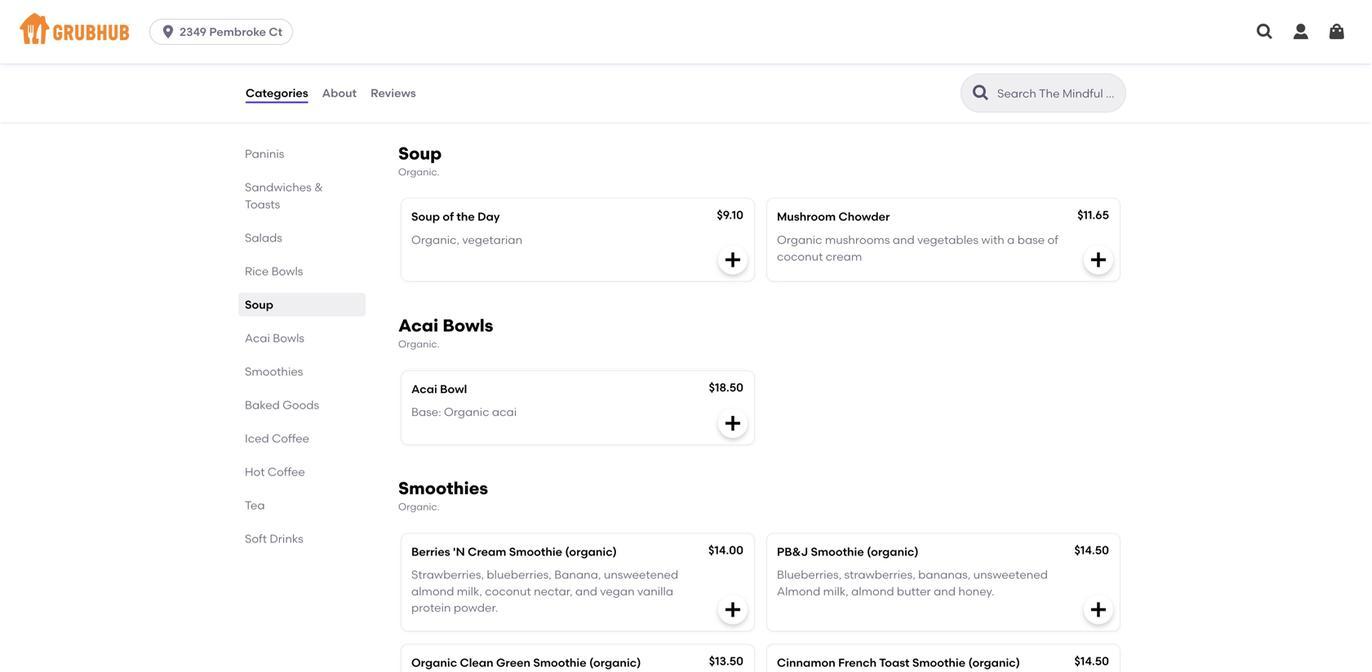 Task type: vqa. For each thing, say whether or not it's contained in the screenshot.
CINNAMON FRENCH TOAST SMOOTHIE (ORGANIC)
yes



Task type: describe. For each thing, give the bounding box(es) containing it.
strawberries,
[[411, 568, 484, 582]]

bed
[[672, 63, 694, 77]]

with for cheese
[[525, 47, 548, 60]]

vanilla
[[637, 585, 673, 599]]

roasted
[[551, 47, 593, 60]]

pb&j smoothie (organic)
[[777, 545, 919, 559]]

vegetables
[[917, 233, 979, 247]]

main navigation navigation
[[0, 0, 1371, 64]]

french
[[838, 656, 877, 670]]

feta or goat cheese with roasted peppers, cherry tomatoes, pickled shallots and avocado over a bed of farro and arugula  *pick goat cheese or feta cheese
[[411, 47, 694, 110]]

bowl
[[440, 382, 467, 396]]

vegan
[[600, 585, 635, 599]]

a inside 'organic mushrooms and vegetables with a base of coconut cream'
[[1007, 233, 1015, 247]]

protein
[[411, 601, 451, 615]]

pembroke
[[209, 25, 266, 39]]

$11.65
[[1078, 208, 1109, 222]]

farro
[[425, 80, 452, 94]]

(organic) for berries 'n cream smoothie (organic)
[[565, 545, 617, 559]]

organic, vegetarian
[[411, 233, 523, 247]]

chowder
[[839, 210, 890, 224]]

pb&j
[[777, 545, 808, 559]]

coconut inside 'organic mushrooms and vegetables with a base of coconut cream'
[[777, 250, 823, 263]]

smoothie up blueberries, on the bottom of page
[[811, 545, 864, 559]]

drinks
[[270, 532, 303, 546]]

1 vertical spatial or
[[632, 80, 643, 94]]

over
[[635, 63, 659, 77]]

cinnamon french toast smoothie (organic)
[[777, 656, 1020, 670]]

*pick
[[525, 80, 553, 94]]

blueberries, strawberries, bananas, unsweetened almond milk, almond butter and honey.
[[777, 568, 1048, 599]]

1 vertical spatial organic
[[444, 405, 489, 419]]

goat
[[453, 47, 479, 60]]

hot coffee
[[245, 465, 305, 479]]

0 horizontal spatial or
[[439, 47, 450, 60]]

soup for soup organic.
[[398, 143, 442, 164]]

soup of the day
[[411, 210, 500, 224]]

smoothies for smoothies
[[245, 365, 303, 379]]

hot
[[245, 465, 265, 479]]

categories button
[[245, 64, 309, 122]]

$9.10
[[717, 208, 744, 222]]

svg image inside 2349 pembroke ct button
[[160, 24, 176, 40]]

almond
[[777, 585, 821, 599]]

organic for clean
[[411, 656, 457, 670]]

sandwiches & toasts
[[245, 180, 323, 211]]

cheese
[[482, 47, 522, 60]]

day
[[478, 210, 500, 224]]

cream
[[826, 250, 862, 263]]

tomatoes,
[[411, 63, 468, 77]]

peppers,
[[596, 47, 645, 60]]

&
[[314, 180, 323, 194]]

and inside the blueberries, strawberries, bananas, unsweetened almond milk, almond butter and honey.
[[934, 585, 956, 599]]

rice
[[245, 264, 269, 278]]

(organic) for cinnamon french toast smoothie (organic)
[[968, 656, 1020, 670]]

cherry
[[648, 47, 683, 60]]

clean
[[460, 656, 494, 670]]

about
[[322, 86, 357, 100]]

$13.50
[[709, 655, 744, 668]]

coffee for iced coffee
[[272, 432, 309, 446]]

cream
[[468, 545, 506, 559]]

'n
[[453, 545, 465, 559]]

and inside strawberries, blueberries, banana, unsweetened almond milk, coconut nectar, and vegan vanilla protein powder.
[[576, 585, 598, 599]]

goods
[[283, 398, 319, 412]]

about button
[[321, 64, 358, 122]]

berries
[[411, 545, 450, 559]]

blueberries,
[[777, 568, 842, 582]]

baked goods
[[245, 398, 319, 412]]

almond inside the blueberries, strawberries, bananas, unsweetened almond milk, almond butter and honey.
[[851, 585, 894, 599]]

arugula
[[479, 80, 523, 94]]

reviews button
[[370, 64, 417, 122]]

salads
[[245, 231, 282, 245]]

soup for soup
[[245, 298, 273, 312]]

almond inside strawberries, blueberries, banana, unsweetened almond milk, coconut nectar, and vegan vanilla protein powder.
[[411, 585, 454, 599]]

smoothie for cinnamon french toast smoothie (organic)
[[912, 656, 966, 670]]

goat
[[556, 80, 585, 94]]

and right farro at the top left of the page
[[455, 80, 477, 94]]

toasts
[[245, 198, 280, 211]]

organic mushrooms and vegetables with a base of coconut cream
[[777, 233, 1059, 263]]

svg image for $11.65
[[1089, 250, 1108, 270]]

svg image for $14.50
[[1089, 600, 1108, 620]]

soft drinks
[[245, 532, 303, 546]]

tea
[[245, 499, 265, 513]]

nectar,
[[534, 585, 573, 599]]

organic clean green smoothie (organic)
[[411, 656, 641, 670]]

berries 'n cream smoothie (organic)
[[411, 545, 617, 559]]

mushroom chowder
[[777, 210, 890, 224]]

smoothies organic.
[[398, 478, 488, 513]]

organic. for soup
[[398, 166, 440, 178]]

$18.50
[[709, 381, 744, 395]]

svg image for $9.10
[[723, 250, 743, 270]]

$14.00
[[709, 543, 744, 557]]

ct
[[269, 25, 282, 39]]

pickled
[[471, 63, 511, 77]]

base
[[1018, 233, 1045, 247]]

search icon image
[[971, 83, 991, 103]]

avocado
[[583, 63, 633, 77]]

base: organic acai
[[411, 405, 517, 419]]

powder.
[[454, 601, 498, 615]]

and up goat at the left top of page
[[558, 63, 580, 77]]

organic. for smoothies
[[398, 501, 440, 513]]

strawberries, blueberries, banana, unsweetened almond milk, coconut nectar, and vegan vanilla protein powder.
[[411, 568, 678, 615]]

blueberries,
[[487, 568, 552, 582]]

soft
[[245, 532, 267, 546]]



Task type: locate. For each thing, give the bounding box(es) containing it.
almond down strawberries,
[[851, 585, 894, 599]]

1 horizontal spatial of
[[443, 210, 454, 224]]

of left the the
[[443, 210, 454, 224]]

acai for acai bowl
[[411, 382, 437, 396]]

0 vertical spatial with
[[525, 47, 548, 60]]

or down over
[[632, 80, 643, 94]]

1 horizontal spatial svg image
[[723, 414, 743, 433]]

cheese down avocado at top left
[[587, 80, 629, 94]]

0 vertical spatial coconut
[[777, 250, 823, 263]]

and
[[558, 63, 580, 77], [455, 80, 477, 94], [893, 233, 915, 247], [576, 585, 598, 599], [934, 585, 956, 599]]

(organic) for organic clean green smoothie (organic)
[[589, 656, 641, 670]]

cheese down farro at the top left of the page
[[411, 96, 454, 110]]

smoothie for berries 'n cream smoothie (organic)
[[509, 545, 562, 559]]

2349 pembroke ct
[[180, 25, 282, 39]]

unsweetened inside the blueberries, strawberries, bananas, unsweetened almond milk, almond butter and honey.
[[974, 568, 1048, 582]]

shallots
[[514, 63, 556, 77]]

0 horizontal spatial with
[[525, 47, 548, 60]]

1 horizontal spatial a
[[1007, 233, 1015, 247]]

2 almond from the left
[[851, 585, 894, 599]]

0 vertical spatial coffee
[[272, 432, 309, 446]]

coffee for hot coffee
[[268, 465, 305, 479]]

acai down rice at the left
[[245, 331, 270, 345]]

1 vertical spatial $14.50
[[1075, 655, 1109, 668]]

and inside 'organic mushrooms and vegetables with a base of coconut cream'
[[893, 233, 915, 247]]

with
[[525, 47, 548, 60], [981, 233, 1005, 247]]

of right base
[[1048, 233, 1059, 247]]

2 vertical spatial organic
[[411, 656, 457, 670]]

0 horizontal spatial of
[[411, 80, 422, 94]]

organic. inside acai bowls organic.
[[398, 338, 440, 350]]

0 vertical spatial organic.
[[398, 166, 440, 178]]

0 horizontal spatial feta
[[411, 47, 436, 60]]

feta up tomatoes,
[[411, 47, 436, 60]]

0 horizontal spatial svg image
[[160, 24, 176, 40]]

and down bananas,
[[934, 585, 956, 599]]

0 vertical spatial soup
[[398, 143, 442, 164]]

1 vertical spatial of
[[443, 210, 454, 224]]

milk, for strawberries,
[[457, 585, 482, 599]]

bowls for acai bowls organic.
[[443, 316, 493, 336]]

0 vertical spatial of
[[411, 80, 422, 94]]

milk,
[[457, 585, 482, 599], [823, 585, 849, 599]]

smoothies
[[245, 365, 303, 379], [398, 478, 488, 499]]

feta down over
[[646, 80, 671, 94]]

2 $14.50 from the top
[[1075, 655, 1109, 668]]

a inside feta or goat cheese with roasted peppers, cherry tomatoes, pickled shallots and avocado over a bed of farro and arugula  *pick goat cheese or feta cheese
[[662, 63, 670, 77]]

of left farro at the top left of the page
[[411, 80, 422, 94]]

svg image
[[1255, 22, 1275, 42], [160, 24, 176, 40], [723, 414, 743, 433]]

coconut down mushroom
[[777, 250, 823, 263]]

1 vertical spatial soup
[[411, 210, 440, 224]]

$14.50
[[1075, 543, 1109, 557], [1075, 655, 1109, 668]]

(organic) down honey.
[[968, 656, 1020, 670]]

of inside feta or goat cheese with roasted peppers, cherry tomatoes, pickled shallots and avocado over a bed of farro and arugula  *pick goat cheese or feta cheese
[[411, 80, 422, 94]]

of
[[411, 80, 422, 94], [443, 210, 454, 224], [1048, 233, 1059, 247]]

milk, up powder.
[[457, 585, 482, 599]]

Search The Mindful Cafe search field
[[996, 86, 1121, 101]]

2 organic. from the top
[[398, 338, 440, 350]]

2 unsweetened from the left
[[974, 568, 1048, 582]]

organic.
[[398, 166, 440, 178], [398, 338, 440, 350], [398, 501, 440, 513]]

rice bowls
[[245, 264, 303, 278]]

2 milk, from the left
[[823, 585, 849, 599]]

bowls inside acai bowls organic.
[[443, 316, 493, 336]]

soup down reviews button
[[398, 143, 442, 164]]

0 vertical spatial or
[[439, 47, 450, 60]]

organic
[[777, 233, 822, 247], [444, 405, 489, 419], [411, 656, 457, 670]]

with inside 'organic mushrooms and vegetables with a base of coconut cream'
[[981, 233, 1005, 247]]

2 vertical spatial soup
[[245, 298, 273, 312]]

1 unsweetened from the left
[[604, 568, 678, 582]]

bowls
[[272, 264, 303, 278], [443, 316, 493, 336], [273, 331, 304, 345]]

acai inside acai bowls organic.
[[398, 316, 439, 336]]

of inside 'organic mushrooms and vegetables with a base of coconut cream'
[[1048, 233, 1059, 247]]

and left vegetables
[[893, 233, 915, 247]]

0 horizontal spatial almond
[[411, 585, 454, 599]]

1 vertical spatial cheese
[[411, 96, 454, 110]]

0 horizontal spatial a
[[662, 63, 670, 77]]

(organic) down vegan
[[589, 656, 641, 670]]

categories
[[246, 86, 308, 100]]

1 vertical spatial organic.
[[398, 338, 440, 350]]

2349 pembroke ct button
[[149, 19, 300, 45]]

with for vegetables
[[981, 233, 1005, 247]]

1 vertical spatial with
[[981, 233, 1005, 247]]

banana,
[[554, 568, 601, 582]]

with inside feta or goat cheese with roasted peppers, cherry tomatoes, pickled shallots and avocado over a bed of farro and arugula  *pick goat cheese or feta cheese
[[525, 47, 548, 60]]

unsweetened
[[604, 568, 678, 582], [974, 568, 1048, 582]]

almond up protein
[[411, 585, 454, 599]]

(organic) up strawberries,
[[867, 545, 919, 559]]

coffee right 'hot'
[[268, 465, 305, 479]]

organic. up soup of the day
[[398, 166, 440, 178]]

1 vertical spatial coffee
[[268, 465, 305, 479]]

svg image for $14.00
[[723, 600, 743, 620]]

organic. inside smoothies organic.
[[398, 501, 440, 513]]

svg image
[[1291, 22, 1311, 42], [1327, 22, 1347, 42], [723, 250, 743, 270], [1089, 250, 1108, 270], [723, 600, 743, 620], [1089, 600, 1108, 620]]

unsweetened inside strawberries, blueberries, banana, unsweetened almond milk, coconut nectar, and vegan vanilla protein powder.
[[604, 568, 678, 582]]

bananas,
[[918, 568, 971, 582]]

2 horizontal spatial svg image
[[1255, 22, 1275, 42]]

mushrooms
[[825, 233, 890, 247]]

organic. inside soup organic.
[[398, 166, 440, 178]]

1 horizontal spatial coconut
[[777, 250, 823, 263]]

0 horizontal spatial smoothies
[[245, 365, 303, 379]]

organic. up acai bowl
[[398, 338, 440, 350]]

1 organic. from the top
[[398, 166, 440, 178]]

smoothie up blueberries,
[[509, 545, 562, 559]]

acai up base:
[[411, 382, 437, 396]]

1 almond from the left
[[411, 585, 454, 599]]

2 horizontal spatial of
[[1048, 233, 1059, 247]]

reviews
[[371, 86, 416, 100]]

1 horizontal spatial milk,
[[823, 585, 849, 599]]

coconut down blueberries,
[[485, 585, 531, 599]]

smoothie for organic clean green smoothie (organic)
[[533, 656, 587, 670]]

organic for mushrooms
[[777, 233, 822, 247]]

0 vertical spatial feta
[[411, 47, 436, 60]]

1 horizontal spatial with
[[981, 233, 1005, 247]]

acai bowls organic.
[[398, 316, 493, 350]]

1 milk, from the left
[[457, 585, 482, 599]]

smoothie right green
[[533, 656, 587, 670]]

1 horizontal spatial almond
[[851, 585, 894, 599]]

1 horizontal spatial cheese
[[587, 80, 629, 94]]

unsweetened for vegan
[[604, 568, 678, 582]]

0 vertical spatial a
[[662, 63, 670, 77]]

bowls for rice bowls
[[272, 264, 303, 278]]

or up tomatoes,
[[439, 47, 450, 60]]

milk, inside the blueberries, strawberries, bananas, unsweetened almond milk, almond butter and honey.
[[823, 585, 849, 599]]

organic,
[[411, 233, 460, 247]]

baked
[[245, 398, 280, 412]]

unsweetened up vanilla
[[604, 568, 678, 582]]

iced
[[245, 432, 269, 446]]

0 vertical spatial $14.50
[[1075, 543, 1109, 557]]

smoothies down acai bowls
[[245, 365, 303, 379]]

coconut
[[777, 250, 823, 263], [485, 585, 531, 599]]

milk, inside strawberries, blueberries, banana, unsweetened almond milk, coconut nectar, and vegan vanilla protein powder.
[[457, 585, 482, 599]]

1 horizontal spatial unsweetened
[[974, 568, 1048, 582]]

bowls up bowl
[[443, 316, 493, 336]]

feta
[[411, 47, 436, 60], [646, 80, 671, 94]]

with up shallots
[[525, 47, 548, 60]]

with left base
[[981, 233, 1005, 247]]

the
[[457, 210, 475, 224]]

soup down rice at the left
[[245, 298, 273, 312]]

milk, for blueberries,
[[823, 585, 849, 599]]

unsweetened for honey.
[[974, 568, 1048, 582]]

organic. up berries
[[398, 501, 440, 513]]

organic down mushroom
[[777, 233, 822, 247]]

(organic)
[[565, 545, 617, 559], [867, 545, 919, 559], [589, 656, 641, 670], [968, 656, 1020, 670]]

feta or goat cheese with roasted peppers, cherry tomatoes, pickled shallots and avocado over a bed of farro and arugula  *pick goat cheese or feta cheese button
[[402, 12, 754, 110]]

0 horizontal spatial coconut
[[485, 585, 531, 599]]

2 vertical spatial of
[[1048, 233, 1059, 247]]

(organic) up banana,
[[565, 545, 617, 559]]

vegetarian
[[462, 233, 523, 247]]

0 horizontal spatial unsweetened
[[604, 568, 678, 582]]

green
[[496, 656, 531, 670]]

acai
[[398, 316, 439, 336], [245, 331, 270, 345], [411, 382, 437, 396]]

1 horizontal spatial or
[[632, 80, 643, 94]]

1 $14.50 from the top
[[1075, 543, 1109, 557]]

a left base
[[1007, 233, 1015, 247]]

coconut inside strawberries, blueberries, banana, unsweetened almond milk, coconut nectar, and vegan vanilla protein powder.
[[485, 585, 531, 599]]

milk, down blueberries, on the bottom of page
[[823, 585, 849, 599]]

a down "cherry"
[[662, 63, 670, 77]]

butter
[[897, 585, 931, 599]]

1 vertical spatial feta
[[646, 80, 671, 94]]

paninis
[[245, 147, 284, 161]]

bowls for acai bowls
[[273, 331, 304, 345]]

3 organic. from the top
[[398, 501, 440, 513]]

acai bowls
[[245, 331, 304, 345]]

coffee right iced at the bottom left of page
[[272, 432, 309, 446]]

mushroom
[[777, 210, 836, 224]]

acai
[[492, 405, 517, 419]]

0 vertical spatial smoothies
[[245, 365, 303, 379]]

smoothies up berries
[[398, 478, 488, 499]]

0 horizontal spatial milk,
[[457, 585, 482, 599]]

sandwiches
[[245, 180, 312, 194]]

1 vertical spatial smoothies
[[398, 478, 488, 499]]

unsweetened up honey.
[[974, 568, 1048, 582]]

strawberries,
[[844, 568, 916, 582]]

organic down bowl
[[444, 405, 489, 419]]

2 vertical spatial organic.
[[398, 501, 440, 513]]

a
[[662, 63, 670, 77], [1007, 233, 1015, 247]]

soup up organic,
[[411, 210, 440, 224]]

iced coffee
[[245, 432, 309, 446]]

1 vertical spatial a
[[1007, 233, 1015, 247]]

acai up acai bowl
[[398, 316, 439, 336]]

1 horizontal spatial smoothies
[[398, 478, 488, 499]]

0 vertical spatial cheese
[[587, 80, 629, 94]]

almond
[[411, 585, 454, 599], [851, 585, 894, 599]]

1 vertical spatial coconut
[[485, 585, 531, 599]]

soup for soup of the day
[[411, 210, 440, 224]]

organic left the clean
[[411, 656, 457, 670]]

cinnamon
[[777, 656, 836, 670]]

smoothie right toast
[[912, 656, 966, 670]]

2349
[[180, 25, 206, 39]]

and down banana,
[[576, 585, 598, 599]]

1 horizontal spatial feta
[[646, 80, 671, 94]]

acai bowl
[[411, 382, 467, 396]]

soup organic.
[[398, 143, 442, 178]]

honey.
[[959, 585, 995, 599]]

0 vertical spatial organic
[[777, 233, 822, 247]]

organic inside 'organic mushrooms and vegetables with a base of coconut cream'
[[777, 233, 822, 247]]

acai for acai bowls organic.
[[398, 316, 439, 336]]

toast
[[879, 656, 910, 670]]

bowls up baked goods
[[273, 331, 304, 345]]

or
[[439, 47, 450, 60], [632, 80, 643, 94]]

0 horizontal spatial cheese
[[411, 96, 454, 110]]

base:
[[411, 405, 441, 419]]

cheese
[[587, 80, 629, 94], [411, 96, 454, 110]]

coffee
[[272, 432, 309, 446], [268, 465, 305, 479]]

bowls right rice at the left
[[272, 264, 303, 278]]

smoothies for smoothies organic.
[[398, 478, 488, 499]]

acai for acai bowls
[[245, 331, 270, 345]]



